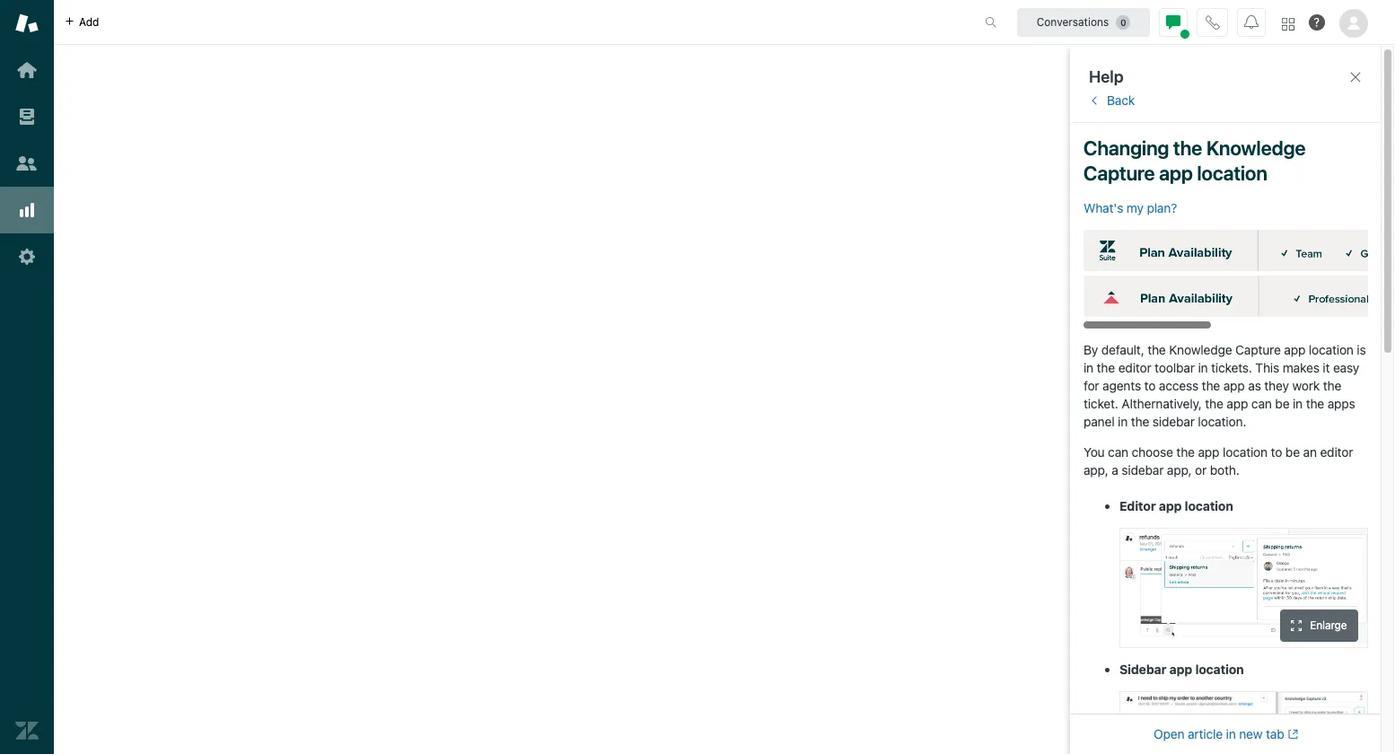 Task type: locate. For each thing, give the bounding box(es) containing it.
button displays agent's chat status as online. image
[[1167, 15, 1181, 29]]

zendesk image
[[15, 720, 39, 743]]

views image
[[15, 105, 39, 128]]

reporting image
[[15, 199, 39, 222]]

get help image
[[1310, 14, 1326, 31]]

customers image
[[15, 152, 39, 175]]



Task type: vqa. For each thing, say whether or not it's contained in the screenshot.
THE OMNICHANNEL ROUTING
no



Task type: describe. For each thing, give the bounding box(es) containing it.
main element
[[0, 0, 54, 755]]

admin image
[[15, 245, 39, 269]]

notifications image
[[1245, 15, 1259, 29]]

zendesk products image
[[1283, 18, 1295, 30]]

zendesk support image
[[15, 12, 39, 35]]

get started image
[[15, 58, 39, 82]]

conversations
[[1037, 15, 1110, 28]]

add button
[[54, 0, 110, 44]]

conversations button
[[1018, 8, 1151, 36]]

add
[[79, 15, 99, 28]]



